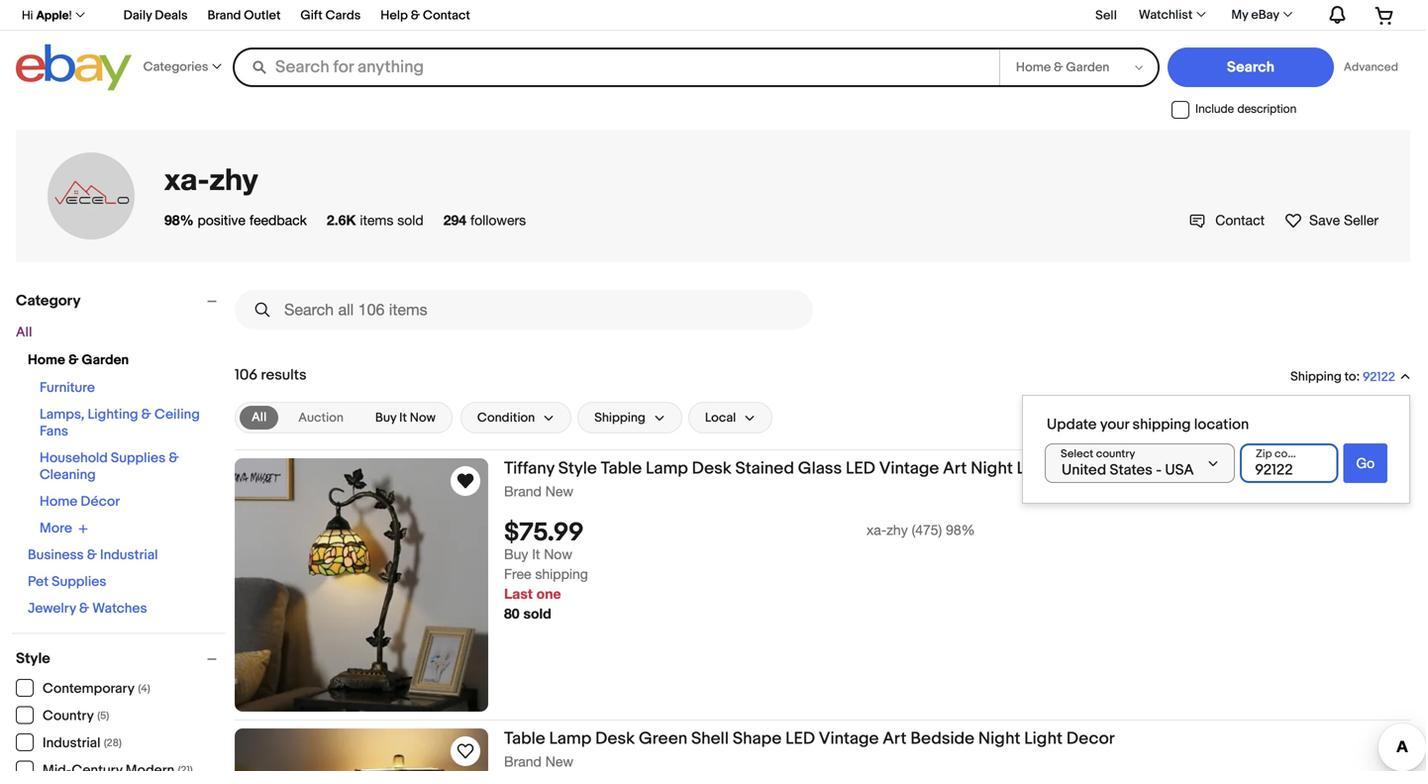 Task type: locate. For each thing, give the bounding box(es) containing it.
1 horizontal spatial xa-
[[867, 522, 887, 539]]

all down 106 results
[[252, 410, 267, 426]]

new for style
[[546, 483, 574, 500]]

xa- up positive
[[164, 161, 210, 197]]

1 vertical spatial sold
[[524, 606, 552, 622]]

last
[[504, 586, 533, 603]]

1 vertical spatial style
[[16, 650, 50, 668]]

led right glass
[[846, 459, 876, 479]]

0 vertical spatial new
[[546, 483, 574, 500]]

1 vertical spatial all
[[252, 410, 267, 426]]

0 vertical spatial night
[[971, 459, 1013, 479]]

industrial up watches
[[100, 547, 158, 564]]

sold right items on the left
[[398, 212, 424, 228]]

1 horizontal spatial table
[[601, 459, 642, 479]]

0 vertical spatial 98%
[[164, 212, 194, 228]]

help & contact
[[381, 8, 470, 23]]

gift cards
[[301, 8, 361, 23]]

0 vertical spatial sold
[[398, 212, 424, 228]]

all link down 106 results
[[240, 406, 279, 430]]

bedside
[[911, 729, 975, 750]]

0 horizontal spatial it
[[399, 410, 407, 426]]

table right watch table lamp desk green shell shape led vintage art bedside night light decor image
[[504, 729, 545, 750]]

table right tiffany
[[601, 459, 642, 479]]

vintage up "(475)"
[[879, 459, 939, 479]]

brand for tiffany
[[504, 483, 542, 500]]

industrial (28)
[[43, 736, 122, 752]]

0 horizontal spatial desk
[[595, 729, 635, 750]]

all
[[16, 324, 32, 341], [252, 410, 267, 426]]

1 horizontal spatial art
[[943, 459, 967, 479]]

& right business
[[87, 547, 97, 564]]

&
[[411, 8, 420, 23], [68, 352, 79, 369], [141, 407, 151, 424], [169, 450, 179, 467], [87, 547, 97, 564], [79, 601, 89, 618]]

zhy inside 'xa-zhy (475) 98% buy it now free shipping last one 80 sold'
[[887, 522, 908, 539]]

home
[[28, 352, 65, 369], [40, 494, 78, 511]]

1 horizontal spatial sold
[[524, 606, 552, 622]]

0 horizontal spatial now
[[410, 410, 436, 426]]

1 vertical spatial buy
[[504, 547, 528, 563]]

sell
[[1096, 8, 1117, 23]]

0 horizontal spatial led
[[786, 729, 815, 750]]

0 horizontal spatial lamp
[[549, 729, 592, 750]]

night inside tiffany style table lamp desk stained glass led vintage art night light decor brand new
[[971, 459, 1013, 479]]

Search all 106 items field
[[235, 290, 813, 330]]

1 horizontal spatial contact
[[1216, 212, 1265, 228]]

jewelry
[[28, 601, 76, 618]]

0 vertical spatial zhy
[[210, 161, 258, 197]]

buy inside 'xa-zhy (475) 98% buy it now free shipping last one 80 sold'
[[504, 547, 528, 563]]

0 vertical spatial brand
[[208, 8, 241, 23]]

shipping
[[1291, 369, 1342, 385]]

decor
[[1059, 459, 1108, 479], [1067, 729, 1115, 750]]

contemporary (4)
[[43, 681, 150, 698]]

0 vertical spatial table
[[601, 459, 642, 479]]

art
[[943, 459, 967, 479], [883, 729, 907, 750]]

& up furniture link in the left of the page
[[68, 352, 79, 369]]

desk inside table lamp desk green shell shape led vintage art bedside night light decor brand new
[[595, 729, 635, 750]]

ebay home image
[[16, 44, 132, 91]]

free
[[504, 566, 531, 583]]

sold down one
[[524, 606, 552, 622]]

advanced link
[[1334, 48, 1409, 87]]

& down ceiling
[[169, 450, 179, 467]]

brand outlet link
[[208, 5, 281, 28]]

decor for art
[[1059, 459, 1108, 479]]

zhy up 98% positive feedback
[[210, 161, 258, 197]]

0 vertical spatial decor
[[1059, 459, 1108, 479]]

1 horizontal spatial shipping
[[1133, 416, 1191, 434]]

it right auction
[[399, 410, 407, 426]]

night inside table lamp desk green shell shape led vintage art bedside night light decor brand new
[[979, 729, 1021, 750]]

sold
[[398, 212, 424, 228], [524, 606, 552, 622]]

0 vertical spatial led
[[846, 459, 876, 479]]

save
[[1310, 212, 1341, 228]]

1 horizontal spatial desk
[[692, 459, 732, 479]]

1 vertical spatial led
[[786, 729, 815, 750]]

& left ceiling
[[141, 407, 151, 424]]

1 horizontal spatial zhy
[[887, 522, 908, 539]]

light inside tiffany style table lamp desk stained glass led vintage art night light decor brand new
[[1017, 459, 1055, 479]]

294
[[444, 212, 467, 228]]

shipping right your
[[1133, 416, 1191, 434]]

brand right watch table lamp desk green shell shape led vintage art bedside night light decor image
[[504, 754, 542, 770]]

zhy left "(475)"
[[887, 522, 908, 539]]

contact
[[423, 8, 470, 23], [1216, 212, 1265, 228]]

home up furniture link in the left of the page
[[28, 352, 65, 369]]

1 vertical spatial decor
[[1067, 729, 1115, 750]]

1 horizontal spatial buy
[[504, 547, 528, 563]]

xa- inside 'xa-zhy (475) 98% buy it now free shipping last one 80 sold'
[[867, 522, 887, 539]]

lamp left the stained
[[646, 459, 688, 479]]

update
[[1047, 416, 1097, 434]]

0 horizontal spatial art
[[883, 729, 907, 750]]

0 horizontal spatial sold
[[398, 212, 424, 228]]

xa-zhy link
[[164, 161, 258, 197]]

more
[[40, 521, 72, 537]]

92122
[[1363, 370, 1396, 385]]

0 horizontal spatial buy
[[375, 410, 397, 426]]

& right help
[[411, 8, 420, 23]]

1 vertical spatial shipping
[[535, 566, 588, 583]]

style right tiffany
[[558, 459, 597, 479]]

all link down category
[[16, 324, 32, 341]]

my
[[1232, 7, 1249, 23]]

0 horizontal spatial style
[[16, 650, 50, 668]]

it up one
[[532, 547, 540, 563]]

2 vertical spatial brand
[[504, 754, 542, 770]]

1 vertical spatial vintage
[[819, 729, 879, 750]]

desk inside tiffany style table lamp desk stained glass led vintage art night light decor brand new
[[692, 459, 732, 479]]

style down jewelry
[[16, 650, 50, 668]]

xa- left "(475)"
[[867, 522, 887, 539]]

xa zhy image
[[48, 153, 135, 240]]

1 vertical spatial xa-
[[867, 522, 887, 539]]

0 vertical spatial xa-
[[164, 161, 210, 197]]

1 horizontal spatial lamp
[[646, 459, 688, 479]]

106 results
[[235, 367, 307, 384]]

0 vertical spatial light
[[1017, 459, 1055, 479]]

vintage
[[879, 459, 939, 479], [819, 729, 879, 750]]

business
[[28, 547, 84, 564]]

98% inside 'xa-zhy (475) 98% buy it now free shipping last one 80 sold'
[[946, 522, 976, 539]]

2.6k
[[327, 212, 356, 228]]

0 vertical spatial art
[[943, 459, 967, 479]]

1 new from the top
[[546, 483, 574, 500]]

1 vertical spatial brand
[[504, 483, 542, 500]]

0 horizontal spatial supplies
[[52, 574, 106, 591]]

1 horizontal spatial now
[[544, 547, 573, 563]]

0 vertical spatial industrial
[[100, 547, 158, 564]]

brand inside table lamp desk green shell shape led vintage art bedside night light decor brand new
[[504, 754, 542, 770]]

0 horizontal spatial shipping
[[535, 566, 588, 583]]

1 vertical spatial zhy
[[887, 522, 908, 539]]

1 vertical spatial table
[[504, 729, 545, 750]]

0 horizontal spatial table
[[504, 729, 545, 750]]

include
[[1196, 102, 1235, 116]]

98% right "(475)"
[[946, 522, 976, 539]]

lamp
[[646, 459, 688, 479], [549, 729, 592, 750]]

contact left 'save'
[[1216, 212, 1265, 228]]

0 horizontal spatial 98%
[[164, 212, 194, 228]]

brand outlet
[[208, 8, 281, 23]]

0 vertical spatial vintage
[[879, 459, 939, 479]]

table lamp desk green shell shape led vintage art bedside night light decor image
[[235, 729, 488, 772]]

1 vertical spatial light
[[1025, 729, 1063, 750]]

0 vertical spatial style
[[558, 459, 597, 479]]

you are watching this item, click to unwatch image
[[454, 470, 478, 493]]

sold inside 'xa-zhy (475) 98% buy it now free shipping last one 80 sold'
[[524, 606, 552, 622]]

table lamp desk green shell shape led vintage art bedside night light decor heading
[[504, 729, 1115, 750]]

include description
[[1196, 102, 1297, 116]]

all link
[[16, 324, 32, 341], [240, 406, 279, 430]]

0 vertical spatial desk
[[692, 459, 732, 479]]

All selected text field
[[252, 409, 267, 427]]

new down tiffany
[[546, 483, 574, 500]]

0 vertical spatial supplies
[[111, 450, 166, 467]]

items
[[360, 212, 394, 228]]

1 vertical spatial all link
[[240, 406, 279, 430]]

1 horizontal spatial style
[[558, 459, 597, 479]]

(475)
[[912, 522, 942, 539]]

new inside tiffany style table lamp desk stained glass led vintage art night light decor brand new
[[546, 483, 574, 500]]

None submit
[[1168, 48, 1334, 87], [1344, 444, 1388, 484], [1168, 48, 1334, 87], [1344, 444, 1388, 484]]

all down category
[[16, 324, 32, 341]]

0 horizontal spatial contact
[[423, 8, 470, 23]]

zhy for xa-zhy (475) 98% buy it now free shipping last one 80 sold
[[887, 522, 908, 539]]

buy right auction link
[[375, 410, 397, 426]]

desk left the green
[[595, 729, 635, 750]]

led
[[846, 459, 876, 479], [786, 729, 815, 750]]

outlet
[[244, 8, 281, 23]]

1 horizontal spatial it
[[532, 547, 540, 563]]

new
[[546, 483, 574, 500], [546, 754, 574, 770]]

banner
[[16, 0, 1411, 96]]

light
[[1017, 459, 1055, 479], [1025, 729, 1063, 750]]

buy it now
[[375, 410, 436, 426]]

xa-zhy
[[164, 161, 258, 197]]

buy it now link
[[364, 406, 448, 430]]

1 vertical spatial supplies
[[52, 574, 106, 591]]

1 vertical spatial it
[[532, 547, 540, 563]]

1 vertical spatial night
[[979, 729, 1021, 750]]

0 vertical spatial contact
[[423, 8, 470, 23]]

brand inside tiffany style table lamp desk stained glass led vintage art night light decor brand new
[[504, 483, 542, 500]]

decor inside tiffany style table lamp desk stained glass led vintage art night light decor brand new
[[1059, 459, 1108, 479]]

description
[[1238, 102, 1297, 116]]

results
[[261, 367, 307, 384]]

contact right help
[[423, 8, 470, 23]]

home up the more
[[40, 494, 78, 511]]

decor inside table lamp desk green shell shape led vintage art bedside night light decor brand new
[[1067, 729, 1115, 750]]

business & industrial link
[[28, 547, 158, 564]]

brand down tiffany
[[504, 483, 542, 500]]

buy up free
[[504, 547, 528, 563]]

0 vertical spatial all
[[16, 324, 32, 341]]

account navigation
[[16, 0, 1411, 31]]

1 vertical spatial lamp
[[549, 729, 592, 750]]

brand
[[208, 8, 241, 23], [504, 483, 542, 500], [504, 754, 542, 770]]

to
[[1345, 369, 1357, 385]]

1 vertical spatial 98%
[[946, 522, 976, 539]]

cleaning
[[40, 467, 96, 484]]

0 horizontal spatial zhy
[[210, 161, 258, 197]]

style
[[558, 459, 597, 479], [16, 650, 50, 668]]

$75.99 main content
[[235, 282, 1411, 772]]

1 horizontal spatial 98%
[[946, 522, 976, 539]]

Zip code text field
[[1241, 444, 1339, 484]]

supplies up jewelry & watches link
[[52, 574, 106, 591]]

industrial down 'country'
[[43, 736, 100, 752]]

watchlist
[[1139, 7, 1193, 23]]

0 vertical spatial lamp
[[646, 459, 688, 479]]

lamp left the green
[[549, 729, 592, 750]]

lamp inside tiffany style table lamp desk stained glass led vintage art night light decor brand new
[[646, 459, 688, 479]]

shipping up one
[[535, 566, 588, 583]]

brand for table
[[504, 754, 542, 770]]

décor
[[81, 494, 120, 511]]

$75.99
[[504, 518, 584, 549]]

fans
[[40, 424, 68, 440]]

1 horizontal spatial led
[[846, 459, 876, 479]]

1 horizontal spatial all
[[252, 410, 267, 426]]

xa- for xa-zhy (475) 98% buy it now free shipping last one 80 sold
[[867, 522, 887, 539]]

now
[[410, 410, 436, 426], [544, 547, 573, 563]]

category
[[16, 292, 81, 310]]

supplies
[[111, 450, 166, 467], [52, 574, 106, 591]]

led right shape
[[786, 729, 815, 750]]

0 horizontal spatial xa-
[[164, 161, 210, 197]]

new inside table lamp desk green shell shape led vintage art bedside night light decor brand new
[[546, 754, 574, 770]]

desk left the stained
[[692, 459, 732, 479]]

xa- for xa-zhy
[[164, 161, 210, 197]]

vintage right shape
[[819, 729, 879, 750]]

0 vertical spatial all link
[[16, 324, 32, 341]]

now inside 'xa-zhy (475) 98% buy it now free shipping last one 80 sold'
[[544, 547, 573, 563]]

daily deals
[[123, 8, 188, 23]]

1 vertical spatial home
[[40, 494, 78, 511]]

1 vertical spatial art
[[883, 729, 907, 750]]

1 vertical spatial desk
[[595, 729, 635, 750]]

night for bedside
[[979, 729, 1021, 750]]

2 new from the top
[[546, 754, 574, 770]]

brand left outlet
[[208, 8, 241, 23]]

1 horizontal spatial supplies
[[111, 450, 166, 467]]

98% left positive
[[164, 212, 194, 228]]

0 horizontal spatial all
[[16, 324, 32, 341]]

0 vertical spatial shipping
[[1133, 416, 1191, 434]]

1 vertical spatial now
[[544, 547, 573, 563]]

1 vertical spatial new
[[546, 754, 574, 770]]

new right watch table lamp desk green shell shape led vintage art bedside night light decor image
[[546, 754, 574, 770]]

supplies down lamps, lighting & ceiling fans link
[[111, 450, 166, 467]]

light inside table lamp desk green shell shape led vintage art bedside night light decor brand new
[[1025, 729, 1063, 750]]

0 vertical spatial buy
[[375, 410, 397, 426]]



Task type: vqa. For each thing, say whether or not it's contained in the screenshot.
Milwaukee
no



Task type: describe. For each thing, give the bounding box(es) containing it.
tiffany style table lamp desk stained glass led vintage art night light decor link
[[504, 459, 1411, 483]]

tiffany style table lamp desk stained glass led vintage art night light decor brand new
[[504, 459, 1108, 500]]

art inside tiffany style table lamp desk stained glass led vintage art night light decor brand new
[[943, 459, 967, 479]]

0 vertical spatial now
[[410, 410, 436, 426]]

it inside 'xa-zhy (475) 98% buy it now free shipping last one 80 sold'
[[532, 547, 540, 563]]

ceiling
[[155, 407, 200, 424]]

business & industrial pet supplies jewelry & watches
[[28, 547, 158, 618]]

furniture link
[[40, 380, 95, 397]]

seller
[[1344, 212, 1379, 228]]

home inside furniture lamps, lighting & ceiling fans household supplies & cleaning home décor
[[40, 494, 78, 511]]

my ebay
[[1232, 7, 1280, 23]]

(5)
[[97, 710, 109, 723]]

1 horizontal spatial all link
[[240, 406, 279, 430]]

banner containing watchlist
[[16, 0, 1411, 96]]

table inside table lamp desk green shell shape led vintage art bedside night light decor brand new
[[504, 729, 545, 750]]

category button
[[16, 292, 226, 310]]

xa-zhy (475) 98% buy it now free shipping last one 80 sold
[[504, 522, 976, 622]]

update your shipping location
[[1047, 416, 1249, 434]]

ebay
[[1252, 7, 1280, 23]]

(28)
[[104, 738, 122, 750]]

table inside tiffany style table lamp desk stained glass led vintage art night light decor brand new
[[601, 459, 642, 479]]

positive
[[198, 212, 246, 228]]

auction link
[[287, 406, 356, 430]]

watch table lamp desk green shell shape led vintage art bedside night light decor image
[[454, 740, 478, 764]]

80
[[504, 606, 520, 622]]

all inside '$75.99' main content
[[252, 410, 267, 426]]

brand inside account navigation
[[208, 8, 241, 23]]

shipping to : 92122
[[1291, 369, 1396, 385]]

shell
[[691, 729, 729, 750]]

contact link
[[1190, 212, 1265, 229]]

deals
[[155, 8, 188, 23]]

table lamp desk green shell shape led vintage art bedside night light decor brand new
[[504, 729, 1115, 770]]

tiffany style table lamp desk stained glass led vintage art night light decor image
[[235, 459, 488, 712]]

auction
[[298, 410, 344, 426]]

gift
[[301, 8, 323, 23]]

zhy for xa-zhy
[[210, 161, 258, 197]]

supplies inside furniture lamps, lighting & ceiling fans household supplies & cleaning home décor
[[111, 450, 166, 467]]

0 vertical spatial home
[[28, 352, 65, 369]]

help
[[381, 8, 408, 23]]

watchlist link
[[1128, 3, 1215, 27]]

lamp inside table lamp desk green shell shape led vintage art bedside night light decor brand new
[[549, 729, 592, 750]]

& down pet supplies link
[[79, 601, 89, 618]]

household
[[40, 450, 108, 467]]

vintage inside table lamp desk green shell shape led vintage art bedside night light decor brand new
[[819, 729, 879, 750]]

home & garden
[[28, 352, 129, 369]]

daily deals link
[[123, 5, 188, 28]]

pet
[[28, 574, 49, 591]]

2.6k items sold
[[327, 212, 424, 228]]

feedback
[[249, 212, 307, 228]]

home décor link
[[40, 494, 120, 511]]

followers
[[471, 212, 526, 228]]

& inside account navigation
[[411, 8, 420, 23]]

led inside table lamp desk green shell shape led vintage art bedside night light decor brand new
[[786, 729, 815, 750]]

daily
[[123, 8, 152, 23]]

country
[[43, 708, 94, 725]]

stained
[[736, 459, 795, 479]]

location
[[1195, 416, 1249, 434]]

your
[[1100, 416, 1130, 434]]

vintage inside tiffany style table lamp desk stained glass led vintage art night light decor brand new
[[879, 459, 939, 479]]

my ebay link
[[1221, 3, 1302, 27]]

lighting
[[88, 407, 138, 424]]

shipping inside 'xa-zhy (475) 98% buy it now free shipping last one 80 sold'
[[535, 566, 588, 583]]

98% positive feedback
[[164, 212, 307, 228]]

1 vertical spatial industrial
[[43, 736, 100, 752]]

new for lamp
[[546, 754, 574, 770]]

help & contact link
[[381, 5, 470, 28]]

art inside table lamp desk green shell shape led vintage art bedside night light decor brand new
[[883, 729, 907, 750]]

furniture
[[40, 380, 95, 397]]

cards
[[326, 8, 361, 23]]

save seller
[[1310, 212, 1379, 228]]

night for art
[[971, 459, 1013, 479]]

106
[[235, 367, 258, 384]]

watches
[[92, 601, 147, 618]]

lamps,
[[40, 407, 85, 424]]

one
[[537, 586, 561, 603]]

style inside tiffany style table lamp desk stained glass led vintage art night light decor brand new
[[558, 459, 597, 479]]

glass
[[798, 459, 842, 479]]

(4)
[[138, 683, 150, 696]]

0 vertical spatial it
[[399, 410, 407, 426]]

lamps, lighting & ceiling fans link
[[40, 407, 200, 440]]

pet supplies link
[[28, 574, 106, 591]]

294 followers
[[444, 212, 526, 228]]

furniture lamps, lighting & ceiling fans household supplies & cleaning home décor
[[40, 380, 200, 511]]

style button
[[16, 650, 226, 668]]

contact inside account navigation
[[423, 8, 470, 23]]

light for art
[[1017, 459, 1055, 479]]

advanced
[[1344, 60, 1399, 74]]

light for bedside
[[1025, 729, 1063, 750]]

contemporary
[[43, 681, 135, 698]]

green
[[639, 729, 688, 750]]

led inside tiffany style table lamp desk stained glass led vintage art night light decor brand new
[[846, 459, 876, 479]]

save seller button
[[1285, 210, 1379, 231]]

country (5)
[[43, 708, 109, 725]]

decor for bedside
[[1067, 729, 1115, 750]]

:
[[1357, 369, 1360, 385]]

tiffany style table lamp desk stained glass led vintage art night light decor heading
[[504, 459, 1108, 479]]

tiffany
[[504, 459, 555, 479]]

household supplies & cleaning link
[[40, 450, 179, 484]]

industrial inside the business & industrial pet supplies jewelry & watches
[[100, 547, 158, 564]]

supplies inside the business & industrial pet supplies jewelry & watches
[[52, 574, 106, 591]]

your shopping cart image
[[1374, 5, 1397, 25]]

shape
[[733, 729, 782, 750]]

0 horizontal spatial all link
[[16, 324, 32, 341]]

1 vertical spatial contact
[[1216, 212, 1265, 228]]

sell link
[[1087, 8, 1126, 23]]



